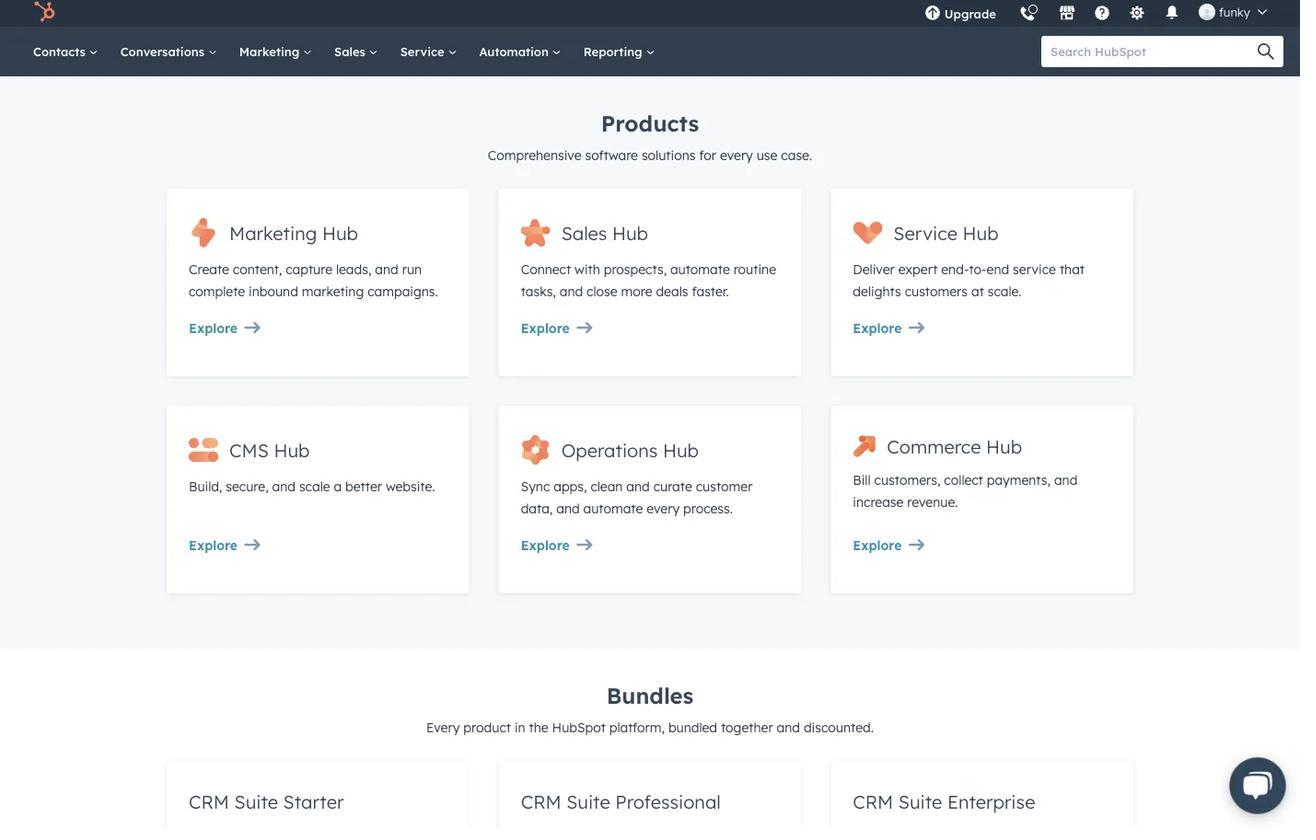 Task type: locate. For each thing, give the bounding box(es) containing it.
0 horizontal spatial service
[[400, 44, 448, 59]]

every
[[720, 147, 753, 163], [647, 501, 680, 517]]

marketing up content,
[[229, 221, 317, 245]]

and left 'run' at the left top
[[375, 262, 399, 278]]

and right clean
[[627, 479, 650, 495]]

hub up leads,
[[322, 221, 358, 245]]

service right sales link on the left top of the page
[[400, 44, 448, 59]]

0 horizontal spatial every
[[647, 501, 680, 517]]

explore link for cms
[[189, 535, 447, 557]]

crm suite professional
[[521, 791, 721, 814]]

suite for starter
[[234, 791, 278, 814]]

delights
[[853, 284, 901, 300]]

1 suite from the left
[[234, 791, 278, 814]]

service
[[400, 44, 448, 59], [894, 221, 958, 245]]

customers,
[[875, 472, 941, 489]]

explore link down "marketing"
[[189, 318, 447, 340]]

explore link for service
[[853, 318, 1112, 340]]

sales inside main content
[[561, 221, 607, 245]]

comprehensive
[[488, 147, 582, 163]]

revenue.
[[907, 495, 958, 511]]

explore link down at
[[853, 318, 1112, 340]]

2 horizontal spatial suite
[[899, 791, 942, 814]]

content,
[[233, 262, 282, 278]]

deliver
[[853, 262, 895, 278]]

1 horizontal spatial every
[[720, 147, 753, 163]]

0 vertical spatial service
[[400, 44, 448, 59]]

3 suite from the left
[[899, 791, 942, 814]]

search image
[[1258, 43, 1275, 60]]

explore down increase
[[853, 538, 902, 554]]

explore
[[189, 320, 238, 337], [521, 320, 570, 337], [853, 320, 902, 337], [189, 538, 238, 554], [521, 538, 570, 554], [853, 538, 902, 554]]

settings link
[[1118, 0, 1157, 27]]

build, secure, and scale a better website.
[[189, 479, 435, 495]]

hubspot
[[552, 720, 606, 736]]

service inside "link"
[[400, 44, 448, 59]]

1 horizontal spatial service
[[894, 221, 958, 245]]

chat widget region
[[1201, 740, 1300, 829]]

marketing inside main content
[[229, 221, 317, 245]]

more
[[621, 284, 653, 300]]

create content, capture leads, and run complete inbound marketing campaigns.
[[189, 262, 438, 300]]

1 crm from the left
[[189, 791, 229, 814]]

payments,
[[987, 472, 1051, 489]]

1 vertical spatial marketing
[[229, 221, 317, 245]]

menu
[[913, 0, 1278, 34]]

0 vertical spatial sales
[[334, 44, 369, 59]]

service inside main content
[[894, 221, 958, 245]]

notifications button
[[1157, 0, 1188, 27]]

faster.
[[692, 284, 729, 300]]

create
[[189, 262, 229, 278]]

leads,
[[336, 262, 371, 278]]

and
[[375, 262, 399, 278], [560, 284, 583, 300], [1054, 472, 1078, 489], [272, 479, 296, 495], [627, 479, 650, 495], [556, 501, 580, 517], [777, 720, 800, 736]]

2 crm from the left
[[521, 791, 561, 814]]

contacts
[[33, 44, 89, 59]]

2 suite from the left
[[567, 791, 610, 814]]

professional
[[615, 791, 721, 814]]

a
[[334, 479, 342, 495]]

suite left enterprise
[[899, 791, 942, 814]]

explore for commerce hub
[[853, 538, 902, 554]]

every right the for
[[720, 147, 753, 163]]

the
[[529, 720, 549, 736]]

reporting link
[[573, 27, 666, 76]]

explore link
[[189, 318, 447, 340], [521, 318, 779, 340], [853, 318, 1112, 340], [189, 535, 447, 557], [521, 535, 779, 557], [853, 535, 1112, 557]]

hub up to-
[[963, 221, 999, 245]]

and right together
[[777, 720, 800, 736]]

explore link down "sync apps, clean and curate customer data, and automate every process."
[[521, 535, 779, 557]]

and right payments, on the right of the page
[[1054, 472, 1078, 489]]

1 horizontal spatial automate
[[670, 262, 730, 278]]

and down with
[[560, 284, 583, 300]]

1 horizontal spatial sales
[[561, 221, 607, 245]]

increase
[[853, 495, 904, 511]]

1 vertical spatial automate
[[584, 501, 643, 517]]

0 vertical spatial automate
[[670, 262, 730, 278]]

discounted.
[[804, 720, 874, 736]]

explore for sales hub
[[521, 320, 570, 337]]

sales for sales hub
[[561, 221, 607, 245]]

suite left starter
[[234, 791, 278, 814]]

software
[[585, 147, 638, 163]]

explore link down bill customers, collect payments, and increase revenue.
[[853, 535, 1112, 557]]

process.
[[683, 501, 733, 517]]

hub for commerce hub
[[986, 436, 1022, 459]]

close
[[587, 284, 618, 300]]

automation link
[[468, 27, 573, 76]]

1 vertical spatial every
[[647, 501, 680, 517]]

1 horizontal spatial suite
[[567, 791, 610, 814]]

automate
[[670, 262, 730, 278], [584, 501, 643, 517]]

crm for crm suite enterprise
[[853, 791, 894, 814]]

deliver expert end-to-end service that delights customers at scale.
[[853, 262, 1085, 300]]

hub up prospects,
[[612, 221, 648, 245]]

automation
[[479, 44, 552, 59]]

explore down tasks,
[[521, 320, 570, 337]]

hub up payments, on the right of the page
[[986, 436, 1022, 459]]

Search HubSpot search field
[[1042, 36, 1267, 67]]

routine
[[734, 262, 776, 278]]

hub up curate
[[663, 439, 699, 462]]

sales right marketing link
[[334, 44, 369, 59]]

0 vertical spatial marketing
[[239, 44, 303, 59]]

0 vertical spatial every
[[720, 147, 753, 163]]

sales link
[[323, 27, 389, 76]]

service up expert
[[894, 221, 958, 245]]

0 horizontal spatial crm
[[189, 791, 229, 814]]

and inside bill customers, collect payments, and increase revenue.
[[1054, 472, 1078, 489]]

curate
[[654, 479, 692, 495]]

suite
[[234, 791, 278, 814], [567, 791, 610, 814], [899, 791, 942, 814]]

3 crm from the left
[[853, 791, 894, 814]]

suite down hubspot
[[567, 791, 610, 814]]

hub
[[322, 221, 358, 245], [612, 221, 648, 245], [963, 221, 999, 245], [986, 436, 1022, 459], [274, 439, 310, 462], [663, 439, 699, 462]]

automate up faster.
[[670, 262, 730, 278]]

service for service
[[400, 44, 448, 59]]

hub up build, secure, and scale a better website.
[[274, 439, 310, 462]]

explore down build,
[[189, 538, 238, 554]]

1 vertical spatial service
[[894, 221, 958, 245]]

explore down complete
[[189, 320, 238, 337]]

at
[[972, 284, 984, 300]]

explore down delights
[[853, 320, 902, 337]]

help image
[[1094, 6, 1111, 22]]

calling icon image
[[1019, 6, 1036, 23]]

marketing
[[239, 44, 303, 59], [229, 221, 317, 245]]

prospects,
[[604, 262, 667, 278]]

1 vertical spatial sales
[[561, 221, 607, 245]]

operations hub
[[561, 439, 699, 462]]

automate down clean
[[584, 501, 643, 517]]

marketing left sales link on the left top of the page
[[239, 44, 303, 59]]

explore link down scale
[[189, 535, 447, 557]]

1 horizontal spatial crm
[[521, 791, 561, 814]]

sales up with
[[561, 221, 607, 245]]

and inside 'connect with prospects, automate routine tasks, and close more deals faster.'
[[560, 284, 583, 300]]

main content
[[0, 76, 1300, 829]]

together
[[721, 720, 773, 736]]

every down curate
[[647, 501, 680, 517]]

0 horizontal spatial suite
[[234, 791, 278, 814]]

suite for enterprise
[[899, 791, 942, 814]]

capture
[[286, 262, 332, 278]]

funky town image
[[1199, 4, 1216, 20]]

service for service hub
[[894, 221, 958, 245]]

explore link for sales
[[521, 318, 779, 340]]

cms
[[229, 439, 269, 462]]

explore for service hub
[[853, 320, 902, 337]]

that
[[1060, 262, 1085, 278]]

explore down data,
[[521, 538, 570, 554]]

scale
[[299, 479, 330, 495]]

service
[[1013, 262, 1056, 278]]

conversations link
[[109, 27, 228, 76]]

contacts link
[[22, 27, 109, 76]]

0 horizontal spatial automate
[[584, 501, 643, 517]]

hub for cms hub
[[274, 439, 310, 462]]

2 horizontal spatial crm
[[853, 791, 894, 814]]

complete
[[189, 284, 245, 300]]

0 horizontal spatial sales
[[334, 44, 369, 59]]

explore link down more
[[521, 318, 779, 340]]

conversations
[[120, 44, 208, 59]]



Task type: describe. For each thing, give the bounding box(es) containing it.
marketplaces button
[[1048, 0, 1087, 27]]

search button
[[1249, 36, 1284, 67]]

run
[[402, 262, 422, 278]]

end
[[987, 262, 1010, 278]]

help button
[[1087, 0, 1118, 27]]

and down apps,
[[556, 501, 580, 517]]

secure,
[[226, 479, 269, 495]]

crm for crm suite starter
[[189, 791, 229, 814]]

customers
[[905, 284, 968, 300]]

inbound
[[249, 284, 298, 300]]

crm for crm suite professional
[[521, 791, 561, 814]]

explore link for commerce
[[853, 535, 1112, 557]]

in
[[515, 720, 526, 736]]

build,
[[189, 479, 222, 495]]

starter
[[283, 791, 344, 814]]

settings image
[[1129, 6, 1146, 22]]

menu containing funky
[[913, 0, 1278, 34]]

upgrade image
[[924, 6, 941, 22]]

sales hub
[[561, 221, 648, 245]]

bill
[[853, 472, 871, 489]]

cms hub
[[229, 439, 310, 462]]

marketing for marketing hub
[[229, 221, 317, 245]]

calling icon button
[[1012, 0, 1043, 26]]

case.
[[781, 147, 812, 163]]

expert
[[899, 262, 938, 278]]

use
[[757, 147, 778, 163]]

funky
[[1219, 4, 1251, 19]]

deals
[[656, 284, 688, 300]]

marketing for marketing
[[239, 44, 303, 59]]

marketing
[[302, 284, 364, 300]]

automate inside "sync apps, clean and curate customer data, and automate every process."
[[584, 501, 643, 517]]

hubspot image
[[33, 1, 55, 23]]

every
[[426, 720, 460, 736]]

marketplaces image
[[1059, 6, 1076, 22]]

service link
[[389, 27, 468, 76]]

apps,
[[554, 479, 587, 495]]

hub for service hub
[[963, 221, 999, 245]]

data,
[[521, 501, 553, 517]]

solutions
[[642, 147, 696, 163]]

connect with prospects, automate routine tasks, and close more deals faster.
[[521, 262, 776, 300]]

enterprise
[[948, 791, 1035, 814]]

operations
[[561, 439, 658, 462]]

upgrade
[[945, 6, 996, 21]]

service hub
[[894, 221, 999, 245]]

for
[[699, 147, 717, 163]]

hubspot link
[[22, 1, 69, 23]]

explore for operations hub
[[521, 538, 570, 554]]

explore for cms hub
[[189, 538, 238, 554]]

crm suite starter
[[189, 791, 344, 814]]

crm suite enterprise
[[853, 791, 1035, 814]]

suite for professional
[[567, 791, 610, 814]]

explore for marketing hub
[[189, 320, 238, 337]]

explore link for marketing
[[189, 318, 447, 340]]

platform,
[[609, 720, 665, 736]]

customer
[[696, 479, 753, 495]]

sync apps, clean and curate customer data, and automate every process.
[[521, 479, 753, 517]]

tasks,
[[521, 284, 556, 300]]

every inside "sync apps, clean and curate customer data, and automate every process."
[[647, 501, 680, 517]]

comprehensive software solutions for every use case.
[[488, 147, 812, 163]]

sync
[[521, 479, 550, 495]]

reporting
[[584, 44, 646, 59]]

end-
[[941, 262, 969, 278]]

commerce
[[887, 436, 981, 459]]

website.
[[386, 479, 435, 495]]

hub for sales hub
[[612, 221, 648, 245]]

scale.
[[988, 284, 1022, 300]]

clean
[[591, 479, 623, 495]]

collect
[[944, 472, 983, 489]]

hub for operations hub
[[663, 439, 699, 462]]

and inside create content, capture leads, and run complete inbound marketing campaigns.
[[375, 262, 399, 278]]

marketing link
[[228, 27, 323, 76]]

sales for sales
[[334, 44, 369, 59]]

funky button
[[1188, 0, 1278, 27]]

with
[[575, 262, 600, 278]]

connect
[[521, 262, 571, 278]]

bill customers, collect payments, and increase revenue.
[[853, 472, 1078, 511]]

every product in the hubspot platform, bundled together and discounted.
[[426, 720, 874, 736]]

product
[[464, 720, 511, 736]]

bundles
[[607, 682, 694, 710]]

hub for marketing hub
[[322, 221, 358, 245]]

commerce hub
[[887, 436, 1022, 459]]

campaigns.
[[368, 284, 438, 300]]

products
[[601, 110, 699, 137]]

to-
[[969, 262, 987, 278]]

notifications image
[[1164, 6, 1181, 22]]

better
[[345, 479, 382, 495]]

automate inside 'connect with prospects, automate routine tasks, and close more deals faster.'
[[670, 262, 730, 278]]

explore link for operations
[[521, 535, 779, 557]]

and left scale
[[272, 479, 296, 495]]

bundled
[[669, 720, 717, 736]]

main content containing products
[[0, 76, 1300, 829]]

marketing hub
[[229, 221, 358, 245]]



Task type: vqa. For each thing, say whether or not it's contained in the screenshot.
Deliver
yes



